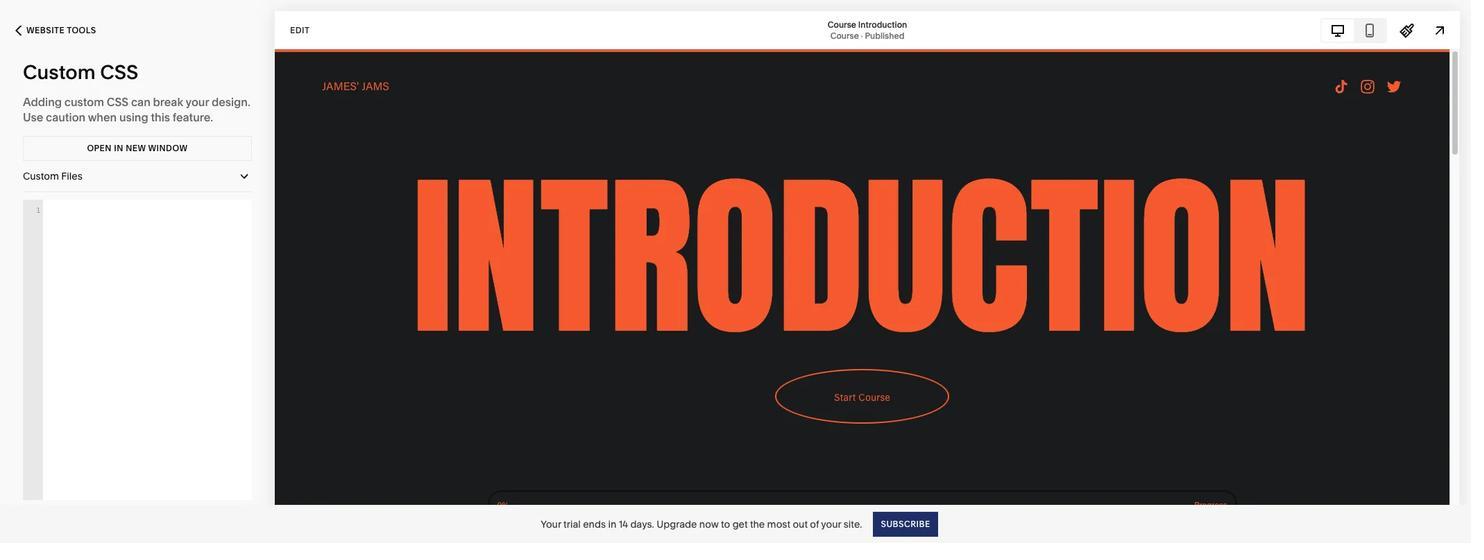 Task type: vqa. For each thing, say whether or not it's contained in the screenshot.
Main Navigation is Empty at the top of the page
no



Task type: locate. For each thing, give the bounding box(es) containing it.
adding
[[23, 95, 62, 109]]

this
[[151, 110, 170, 124]]

1 vertical spatial custom
[[23, 170, 59, 183]]

adding custom css can break your design. use caution when using this feature.
[[23, 95, 251, 124]]

course left introduction
[[828, 19, 857, 30]]

open in new window
[[87, 143, 188, 153]]

custom left files
[[23, 170, 59, 183]]

edit button
[[281, 17, 319, 43]]

tab list
[[1323, 19, 1387, 41]]

0 vertical spatial in
[[114, 143, 124, 153]]

to
[[721, 518, 731, 531]]

custom
[[64, 95, 104, 109]]

14
[[619, 518, 628, 531]]

edit
[[290, 25, 310, 35]]

most
[[768, 518, 791, 531]]

0 vertical spatial custom
[[23, 60, 96, 84]]

course
[[828, 19, 857, 30], [831, 30, 860, 41]]

1 horizontal spatial your
[[822, 518, 842, 531]]

in left the 14
[[609, 518, 617, 531]]

1 vertical spatial css
[[107, 95, 129, 109]]

in left new
[[114, 143, 124, 153]]

1
[[36, 206, 41, 215]]

course left the ·
[[831, 30, 860, 41]]

design.
[[212, 95, 251, 109]]

when
[[88, 110, 117, 124]]

custom css
[[23, 60, 138, 84]]

get
[[733, 518, 748, 531]]

custom
[[23, 60, 96, 84], [23, 170, 59, 183]]

use
[[23, 110, 43, 124]]

css up can
[[100, 60, 138, 84]]

can
[[131, 95, 151, 109]]

1 vertical spatial in
[[609, 518, 617, 531]]

css
[[100, 60, 138, 84], [107, 95, 129, 109]]

your right of
[[822, 518, 842, 531]]

0 horizontal spatial your
[[186, 95, 209, 109]]

your
[[541, 518, 562, 531]]

ends
[[583, 518, 606, 531]]

1 vertical spatial your
[[822, 518, 842, 531]]

break
[[153, 95, 183, 109]]

introduction
[[859, 19, 908, 30]]

css up when
[[107, 95, 129, 109]]

0 horizontal spatial in
[[114, 143, 124, 153]]

0 vertical spatial your
[[186, 95, 209, 109]]

1 custom from the top
[[23, 60, 96, 84]]

in
[[114, 143, 124, 153], [609, 518, 617, 531]]

·
[[861, 30, 864, 41]]

feature.
[[173, 110, 213, 124]]

your
[[186, 95, 209, 109], [822, 518, 842, 531]]

your up 'feature.'
[[186, 95, 209, 109]]

custom up adding
[[23, 60, 96, 84]]

in inside button
[[114, 143, 124, 153]]

0 vertical spatial css
[[100, 60, 138, 84]]

2 custom from the top
[[23, 170, 59, 183]]

published
[[865, 30, 905, 41]]

website tools
[[26, 25, 96, 35]]

your inside the adding custom css can break your design. use caution when using this feature.
[[186, 95, 209, 109]]



Task type: describe. For each thing, give the bounding box(es) containing it.
subscribe
[[881, 519, 931, 529]]

the
[[750, 518, 765, 531]]

0 vertical spatial course
[[828, 19, 857, 30]]

open in new window button
[[23, 136, 252, 161]]

1 vertical spatial course
[[831, 30, 860, 41]]

days.
[[631, 518, 655, 531]]

css inside the adding custom css can break your design. use caution when using this feature.
[[107, 95, 129, 109]]

website
[[26, 25, 65, 35]]

files
[[61, 170, 82, 183]]

custom files
[[23, 170, 82, 183]]

website tools button
[[0, 15, 112, 46]]

open
[[87, 143, 112, 153]]

of
[[811, 518, 819, 531]]

out
[[793, 518, 808, 531]]

custom for custom files
[[23, 170, 59, 183]]

your trial ends in 14 days. upgrade now to get the most out of your site.
[[541, 518, 863, 531]]

1 horizontal spatial in
[[609, 518, 617, 531]]

course introduction course · published
[[828, 19, 908, 41]]

window
[[148, 143, 188, 153]]

trial
[[564, 518, 581, 531]]

tools
[[67, 25, 96, 35]]

using
[[119, 110, 148, 124]]

upgrade
[[657, 518, 697, 531]]

caution
[[46, 110, 86, 124]]

new
[[126, 143, 146, 153]]

now
[[700, 518, 719, 531]]

subscribe button
[[874, 512, 939, 537]]

custom for custom css
[[23, 60, 96, 84]]

site.
[[844, 518, 863, 531]]



